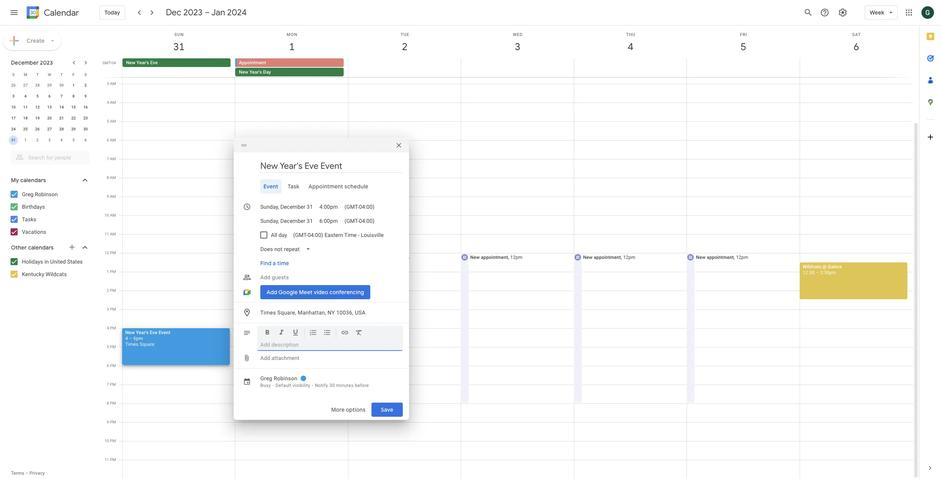 Task type: describe. For each thing, give the bounding box(es) containing it.
28 for 28 element
[[59, 127, 64, 131]]

january 4 element
[[57, 136, 66, 145]]

ny
[[328, 310, 335, 316]]

other calendars button
[[2, 241, 97, 254]]

27 for november 27 element
[[23, 83, 28, 87]]

22 element
[[69, 114, 78, 123]]

2 appointment from the left
[[481, 255, 509, 260]]

(gmt-04:00) button for the end time text field
[[342, 214, 378, 228]]

december
[[11, 59, 39, 66]]

bold image
[[264, 329, 272, 338]]

calendars for other calendars
[[28, 244, 54, 251]]

january 6 element
[[81, 136, 90, 145]]

10 element
[[9, 103, 18, 112]]

january 3 element
[[45, 136, 54, 145]]

26 for 26 element
[[35, 127, 40, 131]]

new year's eve button
[[123, 58, 231, 67]]

6 pm
[[107, 364, 116, 368]]

5 for 5 am
[[107, 119, 109, 123]]

11 for 11
[[23, 105, 28, 109]]

(gmt- for start time text field
[[345, 204, 359, 210]]

pm for 4 pm
[[110, 326, 116, 330]]

formatting options toolbar
[[257, 326, 403, 342]]

year's for new year's eve event 4 – 6pm times square
[[136, 330, 149, 335]]

7 for 7
[[60, 94, 63, 98]]

04:00) for start time text field
[[359, 204, 375, 210]]

5 pm
[[107, 345, 116, 349]]

– left jan
[[205, 7, 210, 18]]

pm for 2 pm
[[110, 288, 116, 293]]

pm for 12 pm
[[110, 251, 116, 255]]

6 link
[[848, 38, 866, 56]]

day
[[263, 69, 271, 75]]

8 for 8 am
[[107, 176, 109, 180]]

new year's eve event 4 – 6pm times square
[[125, 330, 171, 347]]

(gmt- inside '(gmt-04:00) eastern time - louisville' button
[[294, 232, 308, 238]]

task
[[288, 183, 300, 190]]

– inside the wildcats @ gators 12:30 – 2:30pm
[[817, 270, 820, 275]]

add other calendars image
[[68, 243, 76, 251]]

4 new appointment , 12pm from the left
[[697, 255, 749, 260]]

week
[[871, 9, 885, 16]]

insert link image
[[341, 329, 349, 338]]

9 for 9 am
[[107, 194, 109, 199]]

4 12pm from the left
[[624, 255, 636, 260]]

today button
[[100, 3, 125, 22]]

appointment schedule
[[309, 183, 369, 190]]

2 pm
[[107, 288, 116, 293]]

pm for 9 pm
[[110, 420, 116, 424]]

new inside appointment new year's day
[[239, 69, 249, 75]]

terms
[[11, 471, 24, 476]]

new inside new year's eve event 4 – 6pm times square
[[125, 330, 135, 335]]

states
[[67, 259, 83, 265]]

times inside dropdown button
[[261, 310, 276, 316]]

(gmt-04:00) eastern time - louisville
[[294, 232, 384, 238]]

square,
[[278, 310, 297, 316]]

4 pm
[[107, 326, 116, 330]]

18 element
[[21, 114, 30, 123]]

dec 2023 – jan 2024
[[166, 7, 247, 18]]

1 link
[[283, 38, 301, 56]]

-
[[359, 232, 360, 238]]

tue
[[401, 32, 410, 37]]

appointment schedule button
[[306, 179, 372, 194]]

– inside new year's eve event 4 – 6pm times square
[[129, 336, 132, 341]]

cell containing wildcats @ gators
[[800, 27, 914, 479]]

pm for 7 pm
[[110, 382, 116, 387]]

united
[[50, 259, 66, 265]]

pm for 11 pm
[[110, 458, 116, 462]]

2023 for dec
[[184, 7, 203, 18]]

10 for 10 am
[[105, 213, 109, 217]]

2 link
[[396, 38, 414, 56]]

other
[[11, 244, 27, 251]]

3 down november 26 element
[[12, 94, 15, 98]]

2 down 1 pm
[[107, 288, 109, 293]]

28 for 'november 28' element
[[35, 83, 40, 87]]

january 2 element
[[33, 136, 42, 145]]

time
[[345, 232, 357, 238]]

1 horizontal spatial 31
[[173, 40, 184, 53]]

year's inside appointment new year's day
[[250, 69, 262, 75]]

2 s from the left
[[84, 72, 87, 77]]

2 up "16"
[[85, 83, 87, 87]]

calendar element
[[25, 5, 79, 22]]

11 element
[[21, 103, 30, 112]]

privacy
[[30, 471, 45, 476]]

row containing s
[[7, 69, 92, 80]]

wildcats @ gators 12:30 – 2:30pm
[[803, 264, 843, 275]]

3 am
[[107, 82, 116, 86]]

4 down 28 element
[[60, 138, 63, 142]]

december 2023
[[11, 59, 53, 66]]

sat 6
[[853, 32, 862, 53]]

5 down 'november 28' element
[[36, 94, 39, 98]]

16 element
[[81, 103, 90, 112]]

appointment for schedule
[[309, 183, 344, 190]]

12 for 12 pm
[[105, 251, 109, 255]]

november 27 element
[[21, 81, 30, 90]]

1 horizontal spatial robinson
[[274, 375, 298, 382]]

1 down "12 pm"
[[107, 270, 109, 274]]

17 element
[[9, 114, 18, 123]]

26 for november 26 element
[[11, 83, 16, 87]]

new year's eve
[[126, 60, 158, 65]]

eve for new year's eve
[[150, 60, 158, 65]]

holidays in united states
[[22, 259, 83, 265]]

21
[[59, 116, 64, 120]]

2024
[[227, 7, 247, 18]]

2 down 26 element
[[36, 138, 39, 142]]

23
[[83, 116, 88, 120]]

18
[[23, 116, 28, 120]]

31 inside cell
[[11, 138, 16, 142]]

3 12pm from the left
[[511, 255, 523, 260]]

louisville
[[361, 232, 384, 238]]

End time text field
[[320, 216, 339, 226]]

calendar
[[44, 7, 79, 18]]

notify
[[315, 383, 328, 388]]

30 for 30 element
[[83, 127, 88, 131]]

tab list containing event
[[240, 179, 403, 194]]

1 horizontal spatial greg
[[261, 375, 272, 382]]

week button
[[866, 3, 899, 22]]

event inside new year's eve event 4 – 6pm times square
[[159, 330, 171, 335]]

november 30 element
[[57, 81, 66, 90]]

8 pm
[[107, 401, 116, 406]]

am for 8 am
[[110, 176, 116, 180]]

6pm
[[134, 336, 143, 341]]

task button
[[285, 179, 303, 194]]

10 for 10 pm
[[105, 439, 109, 443]]

3 pm
[[107, 307, 116, 312]]

30 for november 30 element at the top left of page
[[59, 83, 64, 87]]

kentucky
[[22, 271, 44, 277]]

8 for 8 pm
[[107, 401, 109, 406]]

9 pm
[[107, 420, 116, 424]]

1 new appointment , 12pm from the left
[[245, 255, 297, 260]]

4 down the 3 am
[[107, 100, 109, 105]]

add guests button
[[257, 270, 403, 284]]

3 link
[[509, 38, 527, 56]]

pm for 3 pm
[[110, 307, 116, 312]]

robinson inside my calendars list
[[35, 191, 58, 197]]

2 new appointment , 12pm from the left
[[471, 255, 523, 260]]

usa
[[355, 310, 366, 316]]

15
[[71, 105, 76, 109]]

28 element
[[57, 125, 66, 134]]

27 for '27' element
[[47, 127, 52, 131]]

21 element
[[57, 114, 66, 123]]

appointment new year's day
[[239, 60, 271, 75]]

find
[[261, 260, 272, 267]]

appointment button
[[237, 58, 344, 67]]

1 inside mon 1
[[289, 40, 294, 53]]

am for 10 am
[[110, 213, 116, 217]]

times square, manhattan, ny 10036, usa
[[261, 310, 366, 316]]

numbered list image
[[310, 329, 317, 338]]

19 element
[[33, 114, 42, 123]]

25
[[23, 127, 28, 131]]

add attachment button
[[257, 351, 303, 365]]

thu 4
[[627, 32, 636, 53]]

8 am
[[107, 176, 116, 180]]

settings menu image
[[839, 8, 848, 17]]

am for 7 am
[[110, 157, 116, 161]]

privacy link
[[30, 471, 45, 476]]

calendars for my calendars
[[20, 177, 46, 184]]

other calendars
[[11, 244, 54, 251]]

2 t from the left
[[60, 72, 63, 77]]

2:30pm
[[821, 270, 837, 275]]

event inside button
[[264, 183, 278, 190]]

eve for new year's eve event 4 – 6pm times square
[[150, 330, 158, 335]]

11 am
[[105, 232, 116, 236]]

guests
[[272, 274, 289, 281]]

3 for january 3 element on the top left
[[48, 138, 51, 142]]

add attachment
[[261, 355, 300, 361]]

pm for 8 pm
[[110, 401, 116, 406]]

16
[[83, 105, 88, 109]]

jan
[[211, 7, 225, 18]]

today
[[105, 9, 120, 16]]

7 for 7 am
[[107, 157, 109, 161]]

12 pm
[[105, 251, 116, 255]]

19
[[35, 116, 40, 120]]

my calendars
[[11, 177, 46, 184]]

1 down 25 element
[[24, 138, 27, 142]]

3 for 3 pm
[[107, 307, 109, 312]]

eastern
[[325, 232, 344, 238]]

sun
[[175, 32, 184, 37]]

4 inside thu 4
[[628, 40, 634, 53]]



Task type: vqa. For each thing, say whether or not it's contained in the screenshot.


Task type: locate. For each thing, give the bounding box(es) containing it.
1 horizontal spatial 26
[[35, 127, 40, 131]]

6 down 30 element
[[85, 138, 87, 142]]

pm down 3 pm
[[110, 326, 116, 330]]

(gmt-04:00) button for start time text field
[[342, 200, 378, 214]]

8
[[72, 94, 75, 98], [107, 176, 109, 180], [107, 401, 109, 406]]

1 vertical spatial 28
[[59, 127, 64, 131]]

31 down the 24 element
[[11, 138, 16, 142]]

add down find
[[261, 274, 271, 281]]

29 down 22 element
[[71, 127, 76, 131]]

1 vertical spatial times
[[125, 342, 139, 347]]

31 cell
[[7, 135, 19, 146]]

23 element
[[81, 114, 90, 123]]

1 vertical spatial robinson
[[274, 375, 298, 382]]

Add title text field
[[261, 160, 403, 172]]

1 vertical spatial add
[[261, 355, 270, 361]]

10 pm from the top
[[110, 420, 116, 424]]

2 12pm from the left
[[398, 255, 410, 260]]

1 vertical spatial 29
[[71, 127, 76, 131]]

11 down 10 pm
[[105, 458, 109, 462]]

04:00) inside button
[[308, 232, 324, 238]]

8 pm from the top
[[110, 382, 116, 387]]

wed
[[513, 32, 523, 37]]

new appointment , 12pm
[[245, 255, 297, 260], [471, 255, 523, 260], [584, 255, 636, 260], [697, 255, 749, 260]]

1 , from the left
[[282, 255, 284, 260]]

0 horizontal spatial greg robinson
[[22, 191, 58, 197]]

(gmt-04:00) button
[[342, 200, 378, 214], [342, 214, 378, 228]]

Search for people text field
[[16, 150, 85, 165]]

None field
[[257, 242, 317, 256]]

am down the 3 am
[[110, 100, 116, 105]]

bulleted list image
[[324, 329, 331, 338]]

wildcats
[[803, 264, 822, 270], [46, 271, 67, 277]]

am up 7 am on the left top of the page
[[110, 138, 116, 142]]

2 vertical spatial 7
[[107, 382, 109, 387]]

4 left 6pm
[[125, 336, 128, 341]]

robinson down my calendars dropdown button
[[35, 191, 58, 197]]

0 vertical spatial 27
[[23, 83, 28, 87]]

12 for 12
[[35, 105, 40, 109]]

fri 5
[[741, 32, 748, 53]]

9 for 9
[[85, 94, 87, 98]]

6 up 7 pm
[[107, 364, 109, 368]]

0 vertical spatial times
[[261, 310, 276, 316]]

11 for 11 pm
[[105, 458, 109, 462]]

7 for 7 pm
[[107, 382, 109, 387]]

04:00)
[[359, 204, 375, 210], [359, 218, 375, 224], [308, 232, 324, 238]]

04:00) up louisville
[[359, 218, 375, 224]]

8 up 9 am
[[107, 176, 109, 180]]

sat
[[853, 32, 862, 37]]

calendar heading
[[42, 7, 79, 18]]

2 vertical spatial year's
[[136, 330, 149, 335]]

am down 4 am
[[110, 119, 116, 123]]

new inside new year's eve button
[[126, 60, 136, 65]]

s right f
[[84, 72, 87, 77]]

12pm inside "button"
[[398, 255, 410, 260]]

9 inside the december 2023 grid
[[85, 94, 87, 98]]

– right the terms link
[[25, 471, 28, 476]]

0 vertical spatial 31
[[173, 40, 184, 53]]

create button
[[3, 31, 61, 50]]

1 vertical spatial 7
[[107, 157, 109, 161]]

(gmt- down schedule
[[345, 204, 359, 210]]

attachment
[[272, 355, 300, 361]]

7 pm
[[107, 382, 116, 387]]

event button
[[261, 179, 282, 194]]

(gmt-04:00)
[[345, 204, 375, 210], [345, 218, 375, 224]]

2023
[[184, 7, 203, 18], [40, 59, 53, 66]]

pm
[[110, 251, 116, 255], [110, 270, 116, 274], [110, 288, 116, 293], [110, 307, 116, 312], [110, 326, 116, 330], [110, 345, 116, 349], [110, 364, 116, 368], [110, 382, 116, 387], [110, 401, 116, 406], [110, 420, 116, 424], [110, 439, 116, 443], [110, 458, 116, 462]]

0 vertical spatial 10
[[11, 105, 16, 109]]

30 element
[[81, 125, 90, 134]]

1 horizontal spatial times
[[261, 310, 276, 316]]

12 down 11 am
[[105, 251, 109, 255]]

(gmt-04:00) for start time text field
[[345, 204, 375, 210]]

2 vertical spatial 30
[[330, 383, 335, 388]]

appointment inside appointment new year's day
[[239, 60, 266, 65]]

december 2023 grid
[[7, 69, 92, 146]]

2 (gmt-04:00) from the top
[[345, 218, 375, 224]]

1 vertical spatial wildcats
[[46, 271, 67, 277]]

add inside dropdown button
[[261, 274, 271, 281]]

5 down 29 "element"
[[72, 138, 75, 142]]

4 , from the left
[[735, 255, 736, 260]]

1 vertical spatial 2023
[[40, 59, 53, 66]]

12 up 19
[[35, 105, 40, 109]]

1 (gmt-04:00) from the top
[[345, 204, 375, 210]]

underline image
[[292, 329, 300, 338]]

grid containing 31
[[100, 25, 920, 479]]

6 pm from the top
[[110, 345, 116, 349]]

1 horizontal spatial 28
[[59, 127, 64, 131]]

manhattan,
[[298, 310, 326, 316]]

sun 31
[[173, 32, 184, 53]]

2 vertical spatial 10
[[105, 439, 109, 443]]

am down 6 am
[[110, 157, 116, 161]]

0 horizontal spatial 28
[[35, 83, 40, 87]]

3 am from the top
[[110, 119, 116, 123]]

0 vertical spatial 2023
[[184, 7, 203, 18]]

5 am from the top
[[110, 157, 116, 161]]

pm up 2 pm
[[110, 270, 116, 274]]

greg robinson inside my calendars list
[[22, 191, 58, 197]]

15 element
[[69, 103, 78, 112]]

gmt-
[[103, 61, 112, 65]]

10 for 10
[[11, 105, 16, 109]]

0 horizontal spatial 27
[[23, 83, 28, 87]]

2 vertical spatial 04:00)
[[308, 232, 324, 238]]

wildcats up 12:30
[[803, 264, 822, 270]]

29 element
[[69, 125, 78, 134]]

10 up 11 pm
[[105, 439, 109, 443]]

04:00) left eastern
[[308, 232, 324, 238]]

terms – privacy
[[11, 471, 45, 476]]

1 vertical spatial 26
[[35, 127, 40, 131]]

1 horizontal spatial 12
[[105, 251, 109, 255]]

10
[[11, 105, 16, 109], [105, 213, 109, 217], [105, 439, 109, 443]]

8 am from the top
[[110, 213, 116, 217]]

12 pm from the top
[[110, 458, 116, 462]]

2 , from the left
[[509, 255, 510, 260]]

7 pm from the top
[[110, 364, 116, 368]]

17
[[11, 116, 16, 120]]

3 up 4 pm
[[107, 307, 109, 312]]

11 inside "element"
[[23, 105, 28, 109]]

8 inside row
[[72, 94, 75, 98]]

1
[[289, 40, 294, 53], [72, 83, 75, 87], [24, 138, 27, 142], [107, 270, 109, 274]]

7
[[60, 94, 63, 98], [107, 157, 109, 161], [107, 382, 109, 387]]

24 element
[[9, 125, 18, 134]]

january 1 element
[[21, 136, 30, 145]]

find a time
[[261, 260, 289, 267]]

13 element
[[45, 103, 54, 112]]

times left the square,
[[261, 310, 276, 316]]

1 horizontal spatial appointment
[[309, 183, 344, 190]]

1 am from the top
[[110, 82, 116, 86]]

pm for 1 pm
[[110, 270, 116, 274]]

0 vertical spatial greg robinson
[[22, 191, 58, 197]]

24
[[11, 127, 16, 131]]

1 vertical spatial 27
[[47, 127, 52, 131]]

year's up 6pm
[[136, 330, 149, 335]]

31 down sun
[[173, 40, 184, 53]]

4 down 3 pm
[[107, 326, 109, 330]]

november 28 element
[[33, 81, 42, 90]]

0 vertical spatial 9
[[85, 94, 87, 98]]

am for 9 am
[[110, 194, 116, 199]]

am for 5 am
[[110, 119, 116, 123]]

my calendars list
[[2, 188, 97, 238]]

3 for 3 am
[[107, 82, 109, 86]]

greg inside my calendars list
[[22, 191, 33, 197]]

27 element
[[45, 125, 54, 134]]

appointment inside appointment schedule button
[[309, 183, 344, 190]]

11 for 11 am
[[105, 232, 109, 236]]

eve inside new year's eve event 4 – 6pm times square
[[150, 330, 158, 335]]

day
[[279, 232, 287, 238]]

1 pm from the top
[[110, 251, 116, 255]]

am up "12 pm"
[[110, 232, 116, 236]]

0 horizontal spatial 29
[[47, 83, 52, 87]]

6 am from the top
[[110, 176, 116, 180]]

am for 6 am
[[110, 138, 116, 142]]

(gmt-04:00) for the end time text field
[[345, 218, 375, 224]]

0 vertical spatial (gmt-04:00)
[[345, 204, 375, 210]]

row
[[119, 27, 914, 479], [119, 58, 920, 77], [7, 69, 92, 80], [7, 80, 92, 91], [7, 91, 92, 102], [7, 102, 92, 113], [7, 113, 92, 124], [7, 124, 92, 135], [7, 135, 92, 146]]

2023 right dec
[[184, 7, 203, 18]]

0 vertical spatial event
[[264, 183, 278, 190]]

pm down 8 pm at the left
[[110, 420, 116, 424]]

0 horizontal spatial appointment
[[239, 60, 266, 65]]

9 pm from the top
[[110, 401, 116, 406]]

t up 'november 28' element
[[36, 72, 39, 77]]

mon
[[287, 32, 298, 37]]

calendars right 'my'
[[20, 177, 46, 184]]

0 vertical spatial 29
[[47, 83, 52, 87]]

0 horizontal spatial greg
[[22, 191, 33, 197]]

greg robinson up birthdays
[[22, 191, 58, 197]]

2023 up the w
[[40, 59, 53, 66]]

1 horizontal spatial 30
[[83, 127, 88, 131]]

0 vertical spatial 7
[[60, 94, 63, 98]]

2 inside tue 2
[[402, 40, 407, 53]]

9 am from the top
[[110, 232, 116, 236]]

cell
[[122, 27, 236, 479], [235, 27, 349, 479], [461, 27, 575, 479], [574, 27, 688, 479], [687, 27, 801, 479], [800, 27, 914, 479], [236, 58, 349, 77], [349, 58, 462, 77], [462, 58, 574, 77], [574, 58, 687, 77], [687, 58, 800, 77], [800, 58, 913, 77]]

row containing 3
[[7, 91, 92, 102]]

0 vertical spatial robinson
[[35, 191, 58, 197]]

End date text field
[[261, 216, 313, 226]]

row group
[[7, 80, 92, 146]]

3 inside wed 3
[[515, 40, 520, 53]]

add for add guests
[[261, 274, 271, 281]]

Start time text field
[[320, 202, 339, 212]]

pm up "9 pm"
[[110, 401, 116, 406]]

29 for 29 "element"
[[71, 127, 76, 131]]

calendars up in
[[28, 244, 54, 251]]

4
[[628, 40, 634, 53], [24, 94, 27, 98], [107, 100, 109, 105], [60, 138, 63, 142], [107, 326, 109, 330], [125, 336, 128, 341]]

26 down 19 element
[[35, 127, 40, 131]]

a
[[273, 260, 276, 267]]

0 vertical spatial eve
[[150, 60, 158, 65]]

1 horizontal spatial event
[[264, 183, 278, 190]]

0 vertical spatial 11
[[23, 105, 28, 109]]

7 up 8 am
[[107, 157, 109, 161]]

1 horizontal spatial greg robinson
[[261, 375, 298, 382]]

appointment up start time text field
[[309, 183, 344, 190]]

(gmt-
[[345, 204, 359, 210], [345, 218, 359, 224], [294, 232, 308, 238]]

year's inside button
[[137, 60, 149, 65]]

0 horizontal spatial 26
[[11, 83, 16, 87]]

other calendars list
[[2, 255, 97, 281]]

am for 4 am
[[110, 100, 116, 105]]

0 vertical spatial 04:00)
[[359, 204, 375, 210]]

0 vertical spatial greg
[[22, 191, 33, 197]]

1 horizontal spatial s
[[84, 72, 87, 77]]

t
[[36, 72, 39, 77], [60, 72, 63, 77]]

wildcats inside other calendars list
[[46, 271, 67, 277]]

1 horizontal spatial t
[[60, 72, 63, 77]]

9 up "16"
[[85, 94, 87, 98]]

1 vertical spatial greg robinson
[[261, 375, 298, 382]]

5 for 5 pm
[[107, 345, 109, 349]]

square
[[140, 342, 155, 347]]

2023 for december
[[40, 59, 53, 66]]

2 (gmt-04:00) button from the top
[[342, 214, 378, 228]]

year's inside new year's eve event 4 – 6pm times square
[[136, 330, 149, 335]]

04:00) down schedule
[[359, 204, 375, 210]]

wed 3
[[513, 32, 523, 53]]

5 am
[[107, 119, 116, 123]]

9 for 9 pm
[[107, 420, 109, 424]]

4 appointment from the left
[[707, 255, 735, 260]]

greg robinson up default
[[261, 375, 298, 382]]

1 vertical spatial 30
[[83, 127, 88, 131]]

wildcats inside the wildcats @ gators 12:30 – 2:30pm
[[803, 264, 822, 270]]

7 up 8 pm at the left
[[107, 382, 109, 387]]

before
[[355, 383, 369, 388]]

29 for the november 29 element
[[47, 83, 52, 87]]

2 vertical spatial 11
[[105, 458, 109, 462]]

1 horizontal spatial tab list
[[920, 25, 942, 457]]

3 , from the left
[[622, 255, 623, 260]]

28
[[35, 83, 40, 87], [59, 127, 64, 131]]

appointment up day
[[239, 60, 266, 65]]

0 vertical spatial 28
[[35, 83, 40, 87]]

1 t from the left
[[36, 72, 39, 77]]

1 vertical spatial greg
[[261, 375, 272, 382]]

Description text field
[[261, 342, 400, 348]]

2 vertical spatial 8
[[107, 401, 109, 406]]

pm up 7 pm
[[110, 364, 116, 368]]

row containing new year's eve
[[119, 58, 920, 77]]

8 up '15' on the top left of page
[[72, 94, 75, 98]]

row containing 26
[[7, 80, 92, 91]]

9 up 10 pm
[[107, 420, 109, 424]]

2 pm from the top
[[110, 270, 116, 274]]

3 pm from the top
[[110, 288, 116, 293]]

year's right 04
[[137, 60, 149, 65]]

2 vertical spatial (gmt-
[[294, 232, 308, 238]]

2 vertical spatial 9
[[107, 420, 109, 424]]

5 inside fri 5
[[741, 40, 747, 53]]

main drawer image
[[9, 8, 19, 17]]

new
[[126, 60, 136, 65], [239, 69, 249, 75], [245, 255, 254, 260], [471, 255, 480, 260], [584, 255, 593, 260], [697, 255, 706, 260], [125, 330, 135, 335]]

1 horizontal spatial wildcats
[[803, 264, 822, 270]]

5 down fri at the top
[[741, 40, 747, 53]]

25 element
[[21, 125, 30, 134]]

1 horizontal spatial 29
[[71, 127, 76, 131]]

5 for january 5 element
[[72, 138, 75, 142]]

1 down mon
[[289, 40, 294, 53]]

9
[[85, 94, 87, 98], [107, 194, 109, 199], [107, 420, 109, 424]]

4 down november 27 element
[[24, 94, 27, 98]]

0 vertical spatial 8
[[72, 94, 75, 98]]

grid
[[100, 25, 920, 479]]

add guests
[[261, 274, 289, 281]]

0 horizontal spatial 2023
[[40, 59, 53, 66]]

0 horizontal spatial robinson
[[35, 191, 58, 197]]

(gmt-04:00) up -
[[345, 218, 375, 224]]

11 pm from the top
[[110, 439, 116, 443]]

4 inside new year's eve event 4 – 6pm times square
[[125, 336, 128, 341]]

remove formatting image
[[355, 329, 363, 338]]

row containing 10
[[7, 102, 92, 113]]

row containing 24
[[7, 124, 92, 135]]

pm for 6 pm
[[110, 364, 116, 368]]

12 element
[[33, 103, 42, 112]]

0 vertical spatial 26
[[11, 83, 16, 87]]

1 vertical spatial 10
[[105, 213, 109, 217]]

cell containing appointment
[[236, 58, 349, 77]]

0 horizontal spatial s
[[12, 72, 15, 77]]

2 add from the top
[[261, 355, 270, 361]]

pm down 10 pm
[[110, 458, 116, 462]]

1 down f
[[72, 83, 75, 87]]

greg up birthdays
[[22, 191, 33, 197]]

1 appointment from the left
[[255, 255, 282, 260]]

year's
[[137, 60, 149, 65], [250, 69, 262, 75], [136, 330, 149, 335]]

11 down 10 am
[[105, 232, 109, 236]]

0 vertical spatial 12
[[35, 105, 40, 109]]

5 pm from the top
[[110, 326, 116, 330]]

30
[[59, 83, 64, 87], [83, 127, 88, 131], [330, 383, 335, 388]]

add inside button
[[261, 355, 270, 361]]

14 element
[[57, 103, 66, 112]]

None search field
[[0, 147, 97, 165]]

1 vertical spatial (gmt-04:00)
[[345, 218, 375, 224]]

0 vertical spatial (gmt-
[[345, 204, 359, 210]]

0 vertical spatial 30
[[59, 83, 64, 87]]

1 vertical spatial calendars
[[28, 244, 54, 251]]

27 down 20 element
[[47, 127, 52, 131]]

0 horizontal spatial t
[[36, 72, 39, 77]]

create
[[27, 37, 45, 44]]

0 vertical spatial appointment
[[239, 60, 266, 65]]

(gmt-04:00) eastern time - louisville button
[[291, 228, 387, 242]]

3 down wed at the top right of page
[[515, 40, 520, 53]]

14
[[59, 105, 64, 109]]

holidays
[[22, 259, 43, 265]]

6 down the november 29 element
[[48, 94, 51, 98]]

3 up 4 am
[[107, 82, 109, 86]]

all day
[[271, 232, 287, 238]]

minutes
[[336, 383, 354, 388]]

1 vertical spatial event
[[159, 330, 171, 335]]

november 29 element
[[45, 81, 54, 90]]

8 down 7 pm
[[107, 401, 109, 406]]

notify 30 minutes before
[[315, 383, 369, 388]]

6 down sat
[[854, 40, 860, 53]]

6 for january 6 element
[[85, 138, 87, 142]]

27
[[23, 83, 28, 87], [47, 127, 52, 131]]

3 new appointment , 12pm from the left
[[584, 255, 636, 260]]

gmt-04
[[103, 61, 116, 65]]

5 down 4 pm
[[107, 345, 109, 349]]

27 down m
[[23, 83, 28, 87]]

0 vertical spatial add
[[261, 274, 271, 281]]

busy
[[261, 383, 271, 388]]

year's left day
[[250, 69, 262, 75]]

november 26 element
[[9, 81, 18, 90]]

appointment for new
[[239, 60, 266, 65]]

add for add attachment
[[261, 355, 270, 361]]

robinson up default
[[274, 375, 298, 382]]

29 inside "element"
[[71, 127, 76, 131]]

– left 6pm
[[129, 336, 132, 341]]

12 inside row group
[[35, 105, 40, 109]]

1 12pm from the left
[[285, 255, 297, 260]]

28 inside 28 element
[[59, 127, 64, 131]]

4 am
[[107, 100, 116, 105]]

1 horizontal spatial 27
[[47, 127, 52, 131]]

italic image
[[278, 329, 286, 338]]

w
[[48, 72, 51, 77]]

0 vertical spatial wildcats
[[803, 264, 822, 270]]

6 for 6 am
[[107, 138, 109, 142]]

0 vertical spatial year's
[[137, 60, 149, 65]]

0 horizontal spatial wildcats
[[46, 271, 67, 277]]

12pm cell
[[348, 27, 462, 479]]

Start date text field
[[261, 202, 313, 212]]

10 inside row group
[[11, 105, 16, 109]]

am down 9 am
[[110, 213, 116, 217]]

tue 2
[[401, 32, 410, 53]]

pm down 1 pm
[[110, 288, 116, 293]]

4 pm from the top
[[110, 307, 116, 312]]

0 horizontal spatial event
[[159, 330, 171, 335]]

28 left the november 29 element
[[35, 83, 40, 87]]

1 s from the left
[[12, 72, 15, 77]]

1 vertical spatial 12
[[105, 251, 109, 255]]

1 vertical spatial appointment
[[309, 183, 344, 190]]

times square, manhattan, ny 10036, usa button
[[257, 306, 403, 320]]

am up 4 am
[[110, 82, 116, 86]]

3 appointment from the left
[[594, 255, 622, 260]]

january 5 element
[[69, 136, 78, 145]]

tab list
[[920, 25, 942, 457], [240, 179, 403, 194]]

0 vertical spatial calendars
[[20, 177, 46, 184]]

5 12pm from the left
[[737, 255, 749, 260]]

1 vertical spatial 11
[[105, 232, 109, 236]]

pm for 10 pm
[[110, 439, 116, 443]]

28 inside 'november 28' element
[[35, 83, 40, 87]]

29 down the w
[[47, 83, 52, 87]]

pm up 8 pm at the left
[[110, 382, 116, 387]]

26 element
[[33, 125, 42, 134]]

0 horizontal spatial times
[[125, 342, 139, 347]]

1 vertical spatial year's
[[250, 69, 262, 75]]

5
[[741, 40, 747, 53], [36, 94, 39, 98], [107, 119, 109, 123], [72, 138, 75, 142], [107, 345, 109, 349]]

(gmt- right day in the top of the page
[[294, 232, 308, 238]]

7 down november 30 element at the top left of page
[[60, 94, 63, 98]]

add
[[261, 274, 271, 281], [261, 355, 270, 361]]

(gmt- up the time
[[345, 218, 359, 224]]

1 vertical spatial 31
[[11, 138, 16, 142]]

6 for 6 pm
[[107, 364, 109, 368]]

in
[[44, 259, 49, 265]]

1 pm
[[107, 270, 116, 274]]

30 down 23 element
[[83, 127, 88, 131]]

31 element
[[9, 136, 18, 145]]

s up november 26 element
[[12, 72, 15, 77]]

birthdays
[[22, 204, 45, 210]]

1 add from the top
[[261, 274, 271, 281]]

1 vertical spatial eve
[[150, 330, 158, 335]]

(gmt- for the end time text field
[[345, 218, 359, 224]]

(gmt-04:00) button up -
[[342, 214, 378, 228]]

04:00) for the end time text field
[[359, 218, 375, 224]]

pm for 5 pm
[[110, 345, 116, 349]]

6 inside the sat 6
[[854, 40, 860, 53]]

times down 6pm
[[125, 342, 139, 347]]

times inside new year's eve event 4 – 6pm times square
[[125, 342, 139, 347]]

1 vertical spatial 8
[[107, 176, 109, 180]]

am up 9 am
[[110, 176, 116, 180]]

11 up 18
[[23, 105, 28, 109]]

7 am from the top
[[110, 194, 116, 199]]

pm down "9 pm"
[[110, 439, 116, 443]]

row containing new appointment
[[119, 27, 914, 479]]

cell containing new year's eve event
[[122, 27, 236, 479]]

4 am from the top
[[110, 138, 116, 142]]

row containing 17
[[7, 113, 92, 124]]

my calendars button
[[2, 174, 97, 187]]

1 horizontal spatial 2023
[[184, 7, 203, 18]]

7 inside row group
[[60, 94, 63, 98]]

2 am from the top
[[110, 100, 116, 105]]

1 vertical spatial (gmt-
[[345, 218, 359, 224]]

0 horizontal spatial tab list
[[240, 179, 403, 194]]

1 (gmt-04:00) button from the top
[[342, 200, 378, 214]]

1 vertical spatial 9
[[107, 194, 109, 199]]

26 left november 27 element
[[11, 83, 16, 87]]

row containing 31
[[7, 135, 92, 146]]

default
[[276, 383, 292, 388]]

2 horizontal spatial 30
[[330, 383, 335, 388]]

0 horizontal spatial 12
[[35, 105, 40, 109]]

pm down 4 pm
[[110, 345, 116, 349]]

(gmt-04:00) down schedule
[[345, 204, 375, 210]]

find a time button
[[257, 256, 292, 270]]

0 horizontal spatial 30
[[59, 83, 64, 87]]

20 element
[[45, 114, 54, 123]]

eve inside button
[[150, 60, 158, 65]]

year's for new year's eve
[[137, 60, 149, 65]]

wildcats down united
[[46, 271, 67, 277]]

1 vertical spatial 04:00)
[[359, 218, 375, 224]]

8 for 8
[[72, 94, 75, 98]]

row group containing 26
[[7, 80, 92, 146]]

add left 'attachment'
[[261, 355, 270, 361]]

schedule
[[345, 183, 369, 190]]

vacations
[[22, 229, 46, 235]]

am for 3 am
[[110, 82, 116, 86]]

fri
[[741, 32, 748, 37]]

0 horizontal spatial 31
[[11, 138, 16, 142]]

am for 11 am
[[110, 232, 116, 236]]



